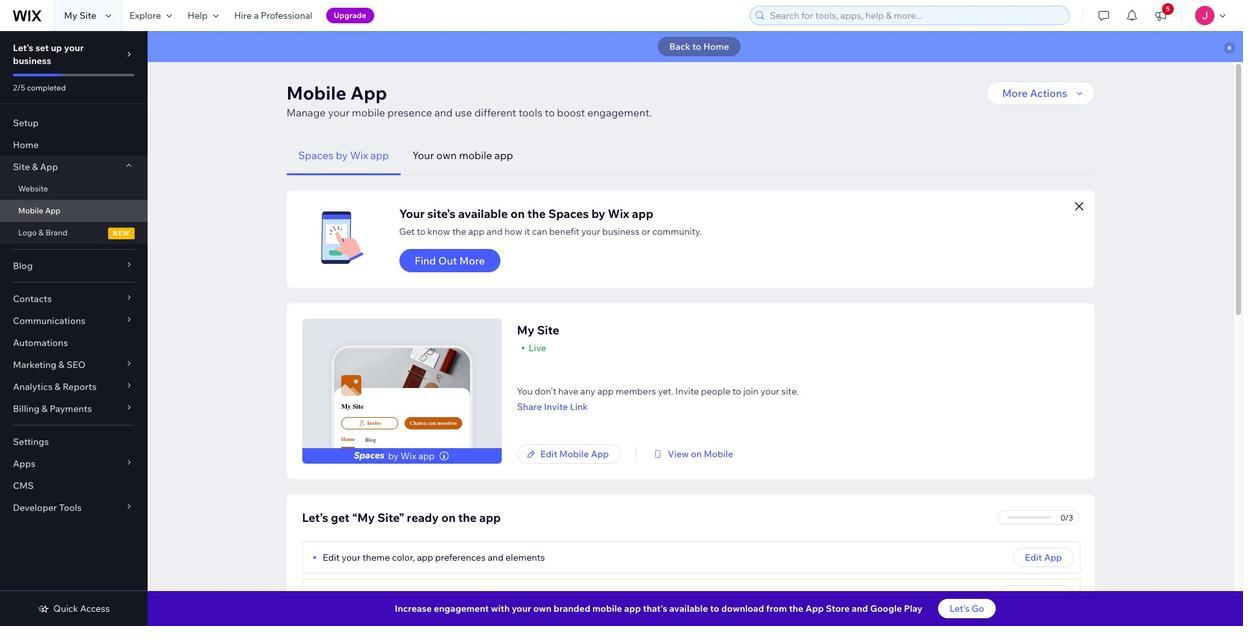 Task type: describe. For each thing, give the bounding box(es) containing it.
& for site
[[32, 161, 38, 173]]

mobile inside mobile app link
[[18, 206, 43, 216]]

view on mobile
[[668, 449, 734, 461]]

contacts
[[13, 293, 52, 305]]

what
[[459, 590, 479, 602]]

your site's available on the spaces by wix app get to know the app and how it can benefit your business or community.
[[399, 207, 702, 238]]

for
[[530, 590, 542, 602]]

store
[[826, 604, 850, 615]]

app up preferences on the bottom of the page
[[479, 511, 501, 526]]

site up home blog
[[353, 403, 364, 411]]

view for view your site on the app to see what it looks like for members
[[323, 590, 344, 602]]

looks
[[489, 590, 511, 602]]

edit mobile app
[[540, 449, 609, 461]]

back
[[670, 41, 691, 52]]

& for analytics
[[55, 381, 61, 393]]

your own mobile app button
[[401, 136, 525, 176]]

how
[[505, 226, 523, 238]]

share invite link button
[[517, 402, 799, 413]]

back to home
[[670, 41, 729, 52]]

a
[[254, 10, 259, 21]]

get the app
[[1011, 590, 1063, 602]]

the right know
[[452, 226, 466, 238]]

play
[[904, 604, 923, 615]]

home for home
[[13, 139, 39, 151]]

developer tools button
[[0, 497, 148, 519]]

your left site
[[346, 590, 365, 602]]

home link
[[0, 134, 148, 156]]

developer tools
[[13, 503, 82, 514]]

1 vertical spatial available
[[670, 604, 708, 615]]

0 horizontal spatial invite
[[367, 421, 381, 427]]

to left see
[[431, 590, 440, 602]]

home for home blog
[[341, 437, 355, 443]]

presence
[[388, 106, 432, 119]]

edit mobile app button
[[517, 445, 621, 464]]

get the app button
[[999, 586, 1074, 606]]

let's for let's get "my site" ready on the app
[[302, 511, 328, 526]]

hire a professional
[[234, 10, 313, 21]]

app left the that's on the bottom right of the page
[[624, 604, 641, 615]]

0 vertical spatial invite
[[676, 386, 699, 398]]

quick access
[[53, 604, 110, 615]]

quick
[[53, 604, 78, 615]]

upgrade button
[[326, 8, 374, 23]]

reports
[[63, 381, 97, 393]]

the right from
[[789, 604, 804, 615]]

your inside 'you don't have any app members yet. invite people to join your site. share invite link'
[[761, 386, 780, 398]]

app right color,
[[417, 552, 433, 564]]

google
[[870, 604, 902, 615]]

edit for edit app
[[1025, 552, 1042, 564]]

your own mobile app
[[412, 149, 513, 162]]

tools
[[59, 503, 82, 514]]

can
[[532, 226, 547, 238]]

logo
[[18, 228, 37, 238]]

and right store
[[852, 604, 868, 615]]

website
[[18, 184, 48, 194]]

billing & payments button
[[0, 398, 148, 420]]

it inside your site's available on the spaces by wix app get to know the app and how it can benefit your business or community.
[[525, 226, 530, 238]]

mobile app manage your mobile presence and use different tools to boost engagement.
[[287, 82, 652, 119]]

edit for edit your theme color, app preferences and elements
[[323, 552, 340, 564]]

business inside your site's available on the spaces by wix app get to know the app and how it can benefit your business or community.
[[603, 226, 640, 238]]

help
[[188, 10, 208, 21]]

analytics & reports
[[13, 381, 97, 393]]

5
[[1166, 5, 1170, 13]]

wix inside your site's available on the spaces by wix app get to know the app and how it can benefit your business or community.
[[608, 207, 630, 222]]

access
[[80, 604, 110, 615]]

1 horizontal spatial own
[[534, 604, 552, 615]]

share
[[517, 402, 542, 413]]

yet.
[[658, 386, 674, 398]]

setup
[[13, 117, 39, 129]]

you
[[517, 386, 533, 398]]

mobile inside mobile app manage your mobile presence and use different tools to boost engagement.
[[352, 106, 385, 119]]

5 button
[[1147, 0, 1176, 31]]

app left how
[[468, 226, 485, 238]]

up
[[51, 42, 62, 54]]

by wix app
[[388, 451, 435, 462]]

site"
[[378, 511, 404, 526]]

settings
[[13, 437, 49, 448]]

let's for let's go
[[950, 604, 970, 615]]

site up let's set up your business
[[79, 10, 96, 21]]

blog inside blog popup button
[[13, 260, 33, 272]]

the up preferences on the bottom of the page
[[458, 511, 477, 526]]

edit your theme color, app preferences and elements
[[323, 552, 545, 564]]

app up increase
[[413, 590, 429, 602]]

people
[[701, 386, 731, 398]]

settings link
[[0, 431, 148, 453]]

manage
[[287, 106, 326, 119]]

use
[[455, 106, 472, 119]]

let's go
[[950, 604, 985, 615]]

on right the ready
[[442, 511, 456, 526]]

nosotros
[[437, 421, 457, 427]]

let's get "my site" ready on the app
[[302, 511, 501, 526]]

spaces inside your site's available on the spaces by wix app get to know the app and how it can benefit your business or community.
[[549, 207, 589, 222]]

by inside button
[[336, 149, 348, 162]]

get
[[331, 511, 350, 526]]

site & app button
[[0, 156, 148, 178]]

contacts button
[[0, 288, 148, 310]]

app inside button
[[495, 149, 513, 162]]

business inside let's set up your business
[[13, 55, 51, 67]]

find
[[415, 255, 436, 267]]

and inside your site's available on the spaces by wix app get to know the app and how it can benefit your business or community.
[[487, 226, 503, 238]]

2/5 completed
[[13, 83, 66, 93]]

different
[[475, 106, 516, 119]]

with
[[491, 604, 510, 615]]

site & app
[[13, 161, 58, 173]]

cms
[[13, 481, 34, 492]]

color,
[[392, 552, 415, 564]]

developer
[[13, 503, 57, 514]]

wix inside button
[[350, 149, 368, 162]]

your left theme
[[342, 552, 361, 564]]

1 horizontal spatial my
[[341, 403, 351, 411]]

your inside your site's available on the spaces by wix app get to know the app and how it can benefit your business or community.
[[582, 226, 601, 238]]

boost
[[557, 106, 585, 119]]

or
[[642, 226, 651, 238]]

engagement
[[434, 604, 489, 615]]

the up can
[[528, 207, 546, 222]]

2 vertical spatial mobile
[[593, 604, 622, 615]]

mobile inside button
[[459, 149, 492, 162]]

available inside your site's available on the spaces by wix app get to know the app and how it can benefit your business or community.
[[458, 207, 508, 222]]

website link
[[0, 178, 148, 200]]

by inside your site's available on the spaces by wix app get to know the app and how it can benefit your business or community.
[[592, 207, 606, 222]]

chatea con nosotros
[[410, 421, 457, 427]]

on inside your site's available on the spaces by wix app get to know the app and how it can benefit your business or community.
[[511, 207, 525, 222]]



Task type: vqa. For each thing, say whether or not it's contained in the screenshot.
Time within the option
no



Task type: locate. For each thing, give the bounding box(es) containing it.
the up increase
[[397, 590, 411, 602]]

tab list
[[287, 136, 1095, 176]]

& right the logo at left top
[[39, 228, 44, 238]]

0 horizontal spatial business
[[13, 55, 51, 67]]

0 vertical spatial blog
[[13, 260, 33, 272]]

2 horizontal spatial my
[[517, 323, 535, 338]]

out
[[439, 255, 457, 267]]

find out more button
[[399, 249, 501, 273]]

0 vertical spatial my site
[[64, 10, 96, 21]]

1 vertical spatial invite
[[544, 402, 568, 413]]

to inside "back to home" button
[[693, 41, 702, 52]]

your inside button
[[412, 149, 434, 162]]

0 horizontal spatial blog
[[13, 260, 33, 272]]

0 horizontal spatial by
[[336, 149, 348, 162]]

business down let's at the top left
[[13, 55, 51, 67]]

to right tools
[[545, 106, 555, 119]]

the down edit app button
[[1028, 590, 1042, 602]]

on up how
[[511, 207, 525, 222]]

& right billing
[[42, 404, 48, 415]]

0 vertical spatial get
[[399, 226, 415, 238]]

2 horizontal spatial by
[[592, 207, 606, 222]]

let's
[[13, 42, 33, 54]]

0 vertical spatial let's
[[302, 511, 328, 526]]

mobile inside mobile app manage your mobile presence and use different tools to boost engagement.
[[287, 82, 346, 104]]

app down different
[[495, 149, 513, 162]]

1 horizontal spatial it
[[525, 226, 530, 238]]

blog
[[13, 260, 33, 272], [366, 438, 376, 444]]

1 vertical spatial home
[[13, 139, 39, 151]]

more
[[1003, 87, 1028, 100], [460, 255, 485, 267]]

1 horizontal spatial blog
[[366, 438, 376, 444]]

1 horizontal spatial available
[[670, 604, 708, 615]]

get
[[399, 226, 415, 238], [1011, 590, 1026, 602]]

& inside popup button
[[58, 359, 64, 371]]

your
[[412, 149, 434, 162], [399, 207, 425, 222]]

site
[[79, 10, 96, 21], [13, 161, 30, 173], [537, 323, 560, 338], [353, 403, 364, 411]]

get inside your site's available on the spaces by wix app get to know the app and how it can benefit your business or community.
[[399, 226, 415, 238]]

to inside 'you don't have any app members yet. invite people to join your site. share invite link'
[[733, 386, 741, 398]]

members
[[616, 386, 656, 398], [544, 590, 584, 602]]

members up share invite link button
[[616, 386, 656, 398]]

like
[[513, 590, 528, 602]]

0 vertical spatial more
[[1003, 87, 1028, 100]]

and inside mobile app manage your mobile presence and use different tools to boost engagement.
[[435, 106, 453, 119]]

your for own
[[412, 149, 434, 162]]

apps
[[13, 459, 35, 470]]

site inside dropdown button
[[13, 161, 30, 173]]

con
[[428, 421, 436, 427]]

the inside button
[[1028, 590, 1042, 602]]

Search for tools, apps, help & more... field
[[766, 6, 1065, 25]]

your right manage
[[328, 106, 350, 119]]

billing & payments
[[13, 404, 92, 415]]

2 horizontal spatial edit
[[1025, 552, 1042, 564]]

invite up home blog
[[367, 421, 381, 427]]

0 vertical spatial wix
[[350, 149, 368, 162]]

1 horizontal spatial let's
[[950, 604, 970, 615]]

view your site on the app to see what it looks like for members
[[323, 590, 584, 602]]

& for marketing
[[58, 359, 64, 371]]

2 horizontal spatial my site
[[517, 323, 560, 338]]

analytics
[[13, 381, 53, 393]]

my up let's set up your business
[[64, 10, 77, 21]]

0 horizontal spatial get
[[399, 226, 415, 238]]

mobile right branded on the bottom left
[[593, 604, 622, 615]]

download
[[721, 604, 764, 615]]

1 vertical spatial let's
[[950, 604, 970, 615]]

your down presence
[[412, 149, 434, 162]]

0 horizontal spatial my site
[[64, 10, 96, 21]]

1 vertical spatial it
[[481, 590, 487, 602]]

let's left the go at the bottom right of page
[[950, 604, 970, 615]]

1 vertical spatial more
[[460, 255, 485, 267]]

it
[[525, 226, 530, 238], [481, 590, 487, 602]]

more actions button
[[987, 82, 1095, 105]]

spaces by wix app
[[298, 149, 389, 162]]

1 vertical spatial your
[[399, 207, 425, 222]]

to inside mobile app manage your mobile presence and use different tools to boost engagement.
[[545, 106, 555, 119]]

to left know
[[417, 226, 426, 238]]

0 horizontal spatial wix
[[350, 149, 368, 162]]

app up or at top
[[632, 207, 654, 222]]

& inside dropdown button
[[32, 161, 38, 173]]

1 vertical spatial spaces
[[549, 207, 589, 222]]

communications
[[13, 315, 86, 327]]

available up how
[[458, 207, 508, 222]]

0 horizontal spatial available
[[458, 207, 508, 222]]

app down con at the bottom
[[419, 451, 435, 462]]

2 vertical spatial invite
[[367, 421, 381, 427]]

quick access button
[[38, 604, 110, 615]]

business left or at top
[[603, 226, 640, 238]]

app inside mobile app manage your mobile presence and use different tools to boost engagement.
[[351, 82, 387, 104]]

0 horizontal spatial let's
[[302, 511, 328, 526]]

your inside mobile app manage your mobile presence and use different tools to boost engagement.
[[328, 106, 350, 119]]

don't
[[535, 386, 556, 398]]

1 horizontal spatial business
[[603, 226, 640, 238]]

let's left get
[[302, 511, 328, 526]]

0 vertical spatial your
[[412, 149, 434, 162]]

more actions
[[1003, 87, 1068, 100]]

your down the like
[[512, 604, 532, 615]]

mobile up manage
[[287, 82, 346, 104]]

2 vertical spatial wix
[[401, 451, 417, 462]]

0 vertical spatial it
[[525, 226, 530, 238]]

0 horizontal spatial edit
[[323, 552, 340, 564]]

app
[[371, 149, 389, 162], [495, 149, 513, 162], [632, 207, 654, 222], [468, 226, 485, 238], [598, 386, 614, 398], [419, 451, 435, 462], [479, 511, 501, 526], [417, 552, 433, 564], [413, 590, 429, 602], [624, 604, 641, 615]]

hire a professional link
[[227, 0, 320, 31]]

more inside popup button
[[1003, 87, 1028, 100]]

more inside "button"
[[460, 255, 485, 267]]

set
[[35, 42, 49, 54]]

any
[[581, 386, 596, 398]]

theme
[[363, 552, 390, 564]]

edit down share
[[540, 449, 558, 461]]

own down for
[[534, 604, 552, 615]]

& up the website
[[32, 161, 38, 173]]

view
[[668, 449, 689, 461], [323, 590, 344, 602]]

edit app button
[[1014, 549, 1074, 568]]

marketing & seo button
[[0, 354, 148, 376]]

1 vertical spatial get
[[1011, 590, 1026, 602]]

back to home alert
[[148, 31, 1244, 62]]

more right the 'out'
[[460, 255, 485, 267]]

on down share invite link button
[[691, 449, 702, 461]]

"my
[[352, 511, 375, 526]]

0 vertical spatial by
[[336, 149, 348, 162]]

spaces inside button
[[298, 149, 334, 162]]

more left actions
[[1003, 87, 1028, 100]]

home inside home blog
[[341, 437, 355, 443]]

spaces down manage
[[298, 149, 334, 162]]

have
[[559, 386, 579, 398]]

automations
[[13, 337, 68, 349]]

0 horizontal spatial own
[[437, 149, 457, 162]]

1 horizontal spatial home
[[341, 437, 355, 443]]

help button
[[180, 0, 227, 31]]

your right up
[[64, 42, 84, 54]]

1 vertical spatial my
[[517, 323, 535, 338]]

0 horizontal spatial view
[[323, 590, 344, 602]]

mobile down use
[[459, 149, 492, 162]]

0 vertical spatial business
[[13, 55, 51, 67]]

increase
[[395, 604, 432, 615]]

own down use
[[437, 149, 457, 162]]

view for view on mobile
[[668, 449, 689, 461]]

to left download
[[710, 604, 719, 615]]

it left can
[[525, 226, 530, 238]]

& inside popup button
[[55, 381, 61, 393]]

0 vertical spatial spaces
[[298, 149, 334, 162]]

your for site's
[[399, 207, 425, 222]]

2 horizontal spatial home
[[704, 41, 729, 52]]

1 horizontal spatial by
[[388, 451, 399, 462]]

view down share invite link button
[[668, 449, 689, 461]]

0 horizontal spatial my
[[64, 10, 77, 21]]

my site up live
[[517, 323, 560, 338]]

community.
[[653, 226, 702, 238]]

invite down don't
[[544, 402, 568, 413]]

to
[[693, 41, 702, 52], [545, 106, 555, 119], [417, 226, 426, 238], [733, 386, 741, 398], [431, 590, 440, 602], [710, 604, 719, 615]]

my site up home blog
[[341, 403, 364, 411]]

0 vertical spatial my
[[64, 10, 77, 21]]

1 vertical spatial blog
[[366, 438, 376, 444]]

1 vertical spatial by
[[592, 207, 606, 222]]

upgrade
[[334, 10, 366, 20]]

0 vertical spatial mobile
[[352, 106, 385, 119]]

2 horizontal spatial invite
[[676, 386, 699, 398]]

members inside 'you don't have any app members yet. invite people to join your site. share invite link'
[[616, 386, 656, 398]]

completed
[[27, 83, 66, 93]]

seo
[[67, 359, 86, 371]]

& left reports at the bottom of page
[[55, 381, 61, 393]]

2 horizontal spatial wix
[[608, 207, 630, 222]]

1 horizontal spatial wix
[[401, 451, 417, 462]]

billing
[[13, 404, 40, 415]]

let's go button
[[938, 600, 996, 619]]

0 horizontal spatial members
[[544, 590, 584, 602]]

1 vertical spatial view
[[323, 590, 344, 602]]

app down presence
[[371, 149, 389, 162]]

home blog
[[341, 437, 376, 444]]

site up the website
[[13, 161, 30, 173]]

on right site
[[384, 590, 395, 602]]

home
[[704, 41, 729, 52], [13, 139, 39, 151], [341, 437, 355, 443]]

mobile left presence
[[352, 106, 385, 119]]

1 horizontal spatial get
[[1011, 590, 1026, 602]]

benefit
[[549, 226, 580, 238]]

know
[[428, 226, 450, 238]]

2 vertical spatial home
[[341, 437, 355, 443]]

invite right yet.
[[676, 386, 699, 398]]

& for billing
[[42, 404, 48, 415]]

actions
[[1031, 87, 1068, 100]]

0 horizontal spatial mobile
[[352, 106, 385, 119]]

app inside 'you don't have any app members yet. invite people to join your site. share invite link'
[[598, 386, 614, 398]]

0 horizontal spatial more
[[460, 255, 485, 267]]

setup link
[[0, 112, 148, 134]]

my up live
[[517, 323, 535, 338]]

site up live
[[537, 323, 560, 338]]

mobile down link
[[560, 449, 589, 461]]

on
[[511, 207, 525, 222], [691, 449, 702, 461], [442, 511, 456, 526], [384, 590, 395, 602]]

my site up let's set up your business
[[64, 10, 96, 21]]

mobile down the website
[[18, 206, 43, 216]]

site.
[[782, 386, 799, 398]]

it right what
[[481, 590, 487, 602]]

spaces up the benefit
[[549, 207, 589, 222]]

edit
[[540, 449, 558, 461], [323, 552, 340, 564], [1025, 552, 1042, 564]]

&
[[32, 161, 38, 173], [39, 228, 44, 238], [58, 359, 64, 371], [55, 381, 61, 393], [42, 404, 48, 415]]

to right back at the top of page
[[693, 41, 702, 52]]

edit up get the app button
[[1025, 552, 1042, 564]]

0 horizontal spatial spaces
[[298, 149, 334, 162]]

home inside home link
[[13, 139, 39, 151]]

tab list containing spaces by wix app
[[287, 136, 1095, 176]]

and left how
[[487, 226, 503, 238]]

payments
[[50, 404, 92, 415]]

0 vertical spatial view
[[668, 449, 689, 461]]

mobile inside edit mobile app button
[[560, 449, 589, 461]]

0 vertical spatial available
[[458, 207, 508, 222]]

new
[[113, 229, 130, 238]]

1 horizontal spatial mobile
[[459, 149, 492, 162]]

1 vertical spatial members
[[544, 590, 584, 602]]

edit down get
[[323, 552, 340, 564]]

that's
[[643, 604, 668, 615]]

home inside "back to home" button
[[704, 41, 729, 52]]

get down the edit app
[[1011, 590, 1026, 602]]

1 vertical spatial mobile
[[459, 149, 492, 162]]

& left seo
[[58, 359, 64, 371]]

let's
[[302, 511, 328, 526], [950, 604, 970, 615]]

own inside button
[[437, 149, 457, 162]]

app inside button
[[371, 149, 389, 162]]

mobile down people
[[704, 449, 734, 461]]

my up home blog
[[341, 403, 351, 411]]

site
[[367, 590, 382, 602]]

1 vertical spatial business
[[603, 226, 640, 238]]

increase engagement with your own branded mobile app that's available to download from the app store and google play
[[395, 604, 923, 615]]

your left site's
[[399, 207, 425, 222]]

0 vertical spatial own
[[437, 149, 457, 162]]

app right any
[[598, 386, 614, 398]]

logo & brand
[[18, 228, 67, 238]]

your inside your site's available on the spaces by wix app get to know the app and how it can benefit your business or community.
[[399, 207, 425, 222]]

1 horizontal spatial more
[[1003, 87, 1028, 100]]

your right the benefit
[[582, 226, 601, 238]]

to left join
[[733, 386, 741, 398]]

0 vertical spatial members
[[616, 386, 656, 398]]

marketing
[[13, 359, 56, 371]]

0 vertical spatial home
[[704, 41, 729, 52]]

& for logo
[[39, 228, 44, 238]]

1 horizontal spatial invite
[[544, 402, 568, 413]]

mobile app
[[18, 206, 61, 216]]

1 horizontal spatial members
[[616, 386, 656, 398]]

your inside let's set up your business
[[64, 42, 84, 54]]

your right join
[[761, 386, 780, 398]]

spaces by wix app button
[[287, 136, 401, 176]]

link
[[570, 402, 588, 413]]

1 vertical spatial own
[[534, 604, 552, 615]]

0 horizontal spatial home
[[13, 139, 39, 151]]

analytics & reports button
[[0, 376, 148, 398]]

2 horizontal spatial mobile
[[593, 604, 622, 615]]

view left site
[[323, 590, 344, 602]]

mobile app link
[[0, 200, 148, 222]]

& inside "popup button"
[[42, 404, 48, 415]]

members up branded on the bottom left
[[544, 590, 584, 602]]

to inside your site's available on the spaces by wix app get to know the app and how it can benefit your business or community.
[[417, 226, 426, 238]]

1 horizontal spatial edit
[[540, 449, 558, 461]]

get inside button
[[1011, 590, 1026, 602]]

go
[[972, 604, 985, 615]]

2 vertical spatial my
[[341, 403, 351, 411]]

1 horizontal spatial spaces
[[549, 207, 589, 222]]

cms link
[[0, 475, 148, 497]]

1 vertical spatial wix
[[608, 207, 630, 222]]

site's
[[428, 207, 456, 222]]

get left know
[[399, 226, 415, 238]]

let's inside 'button'
[[950, 604, 970, 615]]

0 horizontal spatial it
[[481, 590, 487, 602]]

and left elements on the left bottom
[[488, 552, 504, 564]]

1 vertical spatial my site
[[517, 323, 560, 338]]

live
[[529, 343, 546, 354]]

edit for edit mobile app
[[540, 449, 558, 461]]

1 horizontal spatial my site
[[341, 403, 364, 411]]

sidebar element
[[0, 31, 148, 627]]

marketing & seo
[[13, 359, 86, 371]]

1 horizontal spatial view
[[668, 449, 689, 461]]

ready
[[407, 511, 439, 526]]

2 vertical spatial by
[[388, 451, 399, 462]]

available right the that's on the bottom right of the page
[[670, 604, 708, 615]]

app
[[351, 82, 387, 104], [40, 161, 58, 173], [45, 206, 61, 216], [591, 449, 609, 461], [1045, 552, 1063, 564], [1045, 590, 1063, 602], [806, 604, 824, 615]]

explore
[[129, 10, 161, 21]]

app inside dropdown button
[[40, 161, 58, 173]]

see
[[442, 590, 457, 602]]

2 vertical spatial my site
[[341, 403, 364, 411]]

blog inside home blog
[[366, 438, 376, 444]]

and left use
[[435, 106, 453, 119]]

communications button
[[0, 310, 148, 332]]



